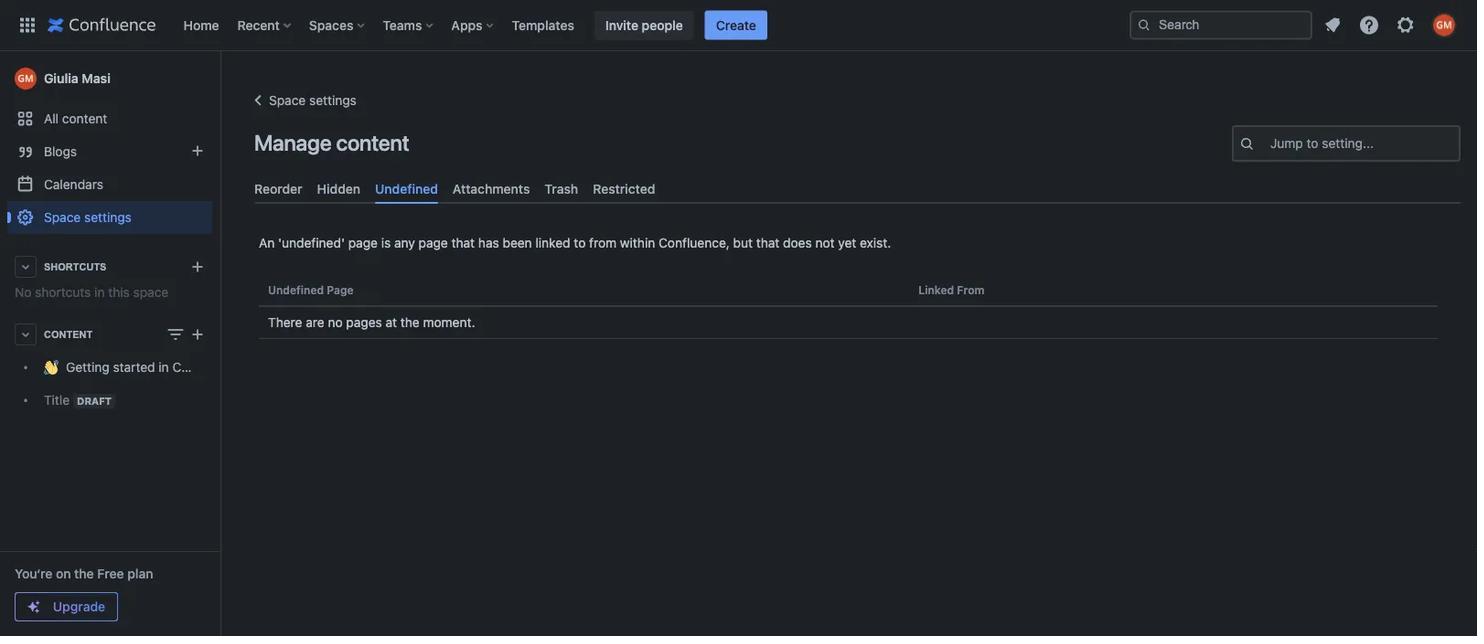 Task type: describe. For each thing, give the bounding box(es) containing it.
2 that from the left
[[756, 236, 780, 251]]

title draft
[[44, 393, 112, 408]]

1 vertical spatial to
[[574, 236, 586, 251]]

content button
[[7, 318, 212, 351]]

linked
[[536, 236, 570, 251]]

1 horizontal spatial space
[[269, 93, 306, 108]]

an 'undefined' page is any page that has been linked to from within confluence, but that does not yet exist.
[[259, 236, 891, 251]]

linked from
[[919, 284, 985, 297]]

masi
[[82, 71, 111, 86]]

reorder
[[254, 181, 302, 196]]

from
[[589, 236, 617, 251]]

blogs link
[[7, 135, 212, 168]]

spaces button
[[304, 11, 372, 40]]

you're
[[15, 567, 52, 582]]

manage content
[[254, 130, 409, 156]]

undefined link
[[368, 174, 445, 204]]

0 horizontal spatial space
[[44, 210, 81, 225]]

'undefined'
[[278, 236, 345, 251]]

banner containing home
[[0, 0, 1477, 51]]

appswitcher icon image
[[16, 14, 38, 36]]

people
[[642, 17, 683, 32]]

all content
[[44, 111, 107, 126]]

teams button
[[377, 11, 440, 40]]

no
[[15, 285, 31, 300]]

shortcuts
[[44, 261, 107, 273]]

change view image
[[165, 324, 187, 346]]

from
[[957, 284, 985, 297]]

in for shortcuts
[[94, 285, 105, 300]]

space element
[[0, 51, 240, 637]]

content for all content
[[62, 111, 107, 126]]

search image
[[1137, 18, 1152, 32]]

Search settings text field
[[1271, 134, 1274, 153]]

settings inside space element
[[84, 210, 132, 225]]

0 vertical spatial settings
[[309, 93, 357, 108]]

add shortcut image
[[187, 256, 209, 278]]

hidden link
[[310, 174, 368, 204]]

apps button
[[446, 11, 501, 40]]

create a blog image
[[187, 140, 209, 162]]

1 page from the left
[[348, 236, 378, 251]]

undefined for undefined page
[[268, 284, 324, 297]]

there are no pages at the moment.
[[268, 315, 475, 330]]

recent
[[237, 17, 280, 32]]

reorder link
[[247, 174, 310, 204]]

getting started in confluence link
[[7, 351, 240, 384]]

1 horizontal spatial to
[[1307, 136, 1319, 151]]

1 that from the left
[[451, 236, 475, 251]]

linked
[[919, 284, 954, 297]]

does
[[783, 236, 812, 251]]

1 vertical spatial space settings link
[[7, 201, 212, 234]]

create a page image
[[187, 324, 209, 346]]

restricted
[[593, 181, 655, 196]]

you're on the free plan
[[15, 567, 153, 582]]

calendars link
[[7, 168, 212, 201]]

1 horizontal spatial space settings
[[269, 93, 357, 108]]

attachments
[[453, 181, 530, 196]]

invite
[[605, 17, 638, 32]]

global element
[[11, 0, 1126, 51]]

there
[[268, 315, 302, 330]]

blogs
[[44, 144, 77, 159]]

undefined for undefined
[[375, 181, 438, 196]]

jump to setting...
[[1271, 136, 1374, 151]]

getting started in confluence
[[66, 360, 240, 375]]

shortcuts button
[[7, 251, 212, 284]]

draft
[[77, 395, 112, 407]]

content for manage content
[[336, 130, 409, 156]]

restricted link
[[586, 174, 663, 204]]

1 horizontal spatial space settings link
[[247, 90, 357, 112]]

giulia masi link
[[7, 60, 212, 97]]

invite people
[[605, 17, 683, 32]]

tab list containing reorder
[[247, 174, 1468, 204]]

setting...
[[1322, 136, 1374, 151]]

but
[[733, 236, 753, 251]]

the inside space element
[[74, 567, 94, 582]]

getting
[[66, 360, 110, 375]]

teams
[[383, 17, 422, 32]]

all
[[44, 111, 59, 126]]



Task type: locate. For each thing, give the bounding box(es) containing it.
confluence,
[[659, 236, 730, 251]]

undefined
[[375, 181, 438, 196], [268, 284, 324, 297]]

are
[[306, 315, 324, 330]]

this
[[108, 285, 130, 300]]

1 vertical spatial space
[[44, 210, 81, 225]]

to right jump
[[1307, 136, 1319, 151]]

0 vertical spatial space
[[269, 93, 306, 108]]

space settings
[[269, 93, 357, 108], [44, 210, 132, 225]]

2 page from the left
[[419, 236, 448, 251]]

giulia masi
[[44, 71, 111, 86]]

in for started
[[159, 360, 169, 375]]

confluence
[[172, 360, 240, 375]]

undefined up there
[[268, 284, 324, 297]]

space settings up manage content
[[269, 93, 357, 108]]

attachments link
[[445, 174, 537, 204]]

1 horizontal spatial that
[[756, 236, 780, 251]]

jump
[[1271, 136, 1303, 151]]

0 vertical spatial undefined
[[375, 181, 438, 196]]

manage
[[254, 130, 332, 156]]

to left "from"
[[574, 236, 586, 251]]

page left is at the top left of the page
[[348, 236, 378, 251]]

0 vertical spatial content
[[62, 111, 107, 126]]

tree
[[7, 351, 240, 417]]

space settings down calendars
[[44, 210, 132, 225]]

all content link
[[7, 102, 212, 135]]

recent button
[[232, 11, 298, 40]]

started
[[113, 360, 155, 375]]

0 horizontal spatial in
[[94, 285, 105, 300]]

no shortcuts in this space
[[15, 285, 169, 300]]

0 vertical spatial space settings link
[[247, 90, 357, 112]]

0 horizontal spatial settings
[[84, 210, 132, 225]]

content inside space element
[[62, 111, 107, 126]]

any
[[394, 236, 415, 251]]

1 horizontal spatial in
[[159, 360, 169, 375]]

tree containing getting started in confluence
[[7, 351, 240, 417]]

home
[[183, 17, 219, 32]]

1 vertical spatial content
[[336, 130, 409, 156]]

settings
[[309, 93, 357, 108], [84, 210, 132, 225]]

content right all
[[62, 111, 107, 126]]

has
[[478, 236, 499, 251]]

space settings inside space element
[[44, 210, 132, 225]]

not
[[815, 236, 835, 251]]

title
[[44, 393, 70, 408]]

content up hidden
[[336, 130, 409, 156]]

exist.
[[860, 236, 891, 251]]

1 horizontal spatial settings
[[309, 93, 357, 108]]

trash
[[545, 181, 578, 196]]

collapse sidebar image
[[199, 60, 240, 97]]

0 horizontal spatial that
[[451, 236, 475, 251]]

moment.
[[423, 315, 475, 330]]

plan
[[127, 567, 153, 582]]

the right on
[[74, 567, 94, 582]]

templates
[[512, 17, 574, 32]]

banner
[[0, 0, 1477, 51]]

premium image
[[27, 600, 41, 615]]

undefined page
[[268, 284, 354, 297]]

page right any
[[419, 236, 448, 251]]

tree inside space element
[[7, 351, 240, 417]]

invite people button
[[594, 11, 694, 40]]

settings down calendars link
[[84, 210, 132, 225]]

1 horizontal spatial content
[[336, 130, 409, 156]]

space
[[269, 93, 306, 108], [44, 210, 81, 225]]

0 vertical spatial the
[[400, 315, 420, 330]]

1 vertical spatial undefined
[[268, 284, 324, 297]]

hidden
[[317, 181, 361, 196]]

1 horizontal spatial page
[[419, 236, 448, 251]]

been
[[503, 236, 532, 251]]

settings icon image
[[1395, 14, 1417, 36]]

in
[[94, 285, 105, 300], [159, 360, 169, 375]]

create
[[716, 17, 756, 32]]

1 horizontal spatial the
[[400, 315, 420, 330]]

home link
[[178, 11, 225, 40]]

1 vertical spatial in
[[159, 360, 169, 375]]

within
[[620, 236, 655, 251]]

1 vertical spatial space settings
[[44, 210, 132, 225]]

0 horizontal spatial undefined
[[268, 284, 324, 297]]

0 horizontal spatial page
[[348, 236, 378, 251]]

free
[[97, 567, 124, 582]]

0 horizontal spatial to
[[574, 236, 586, 251]]

Search field
[[1130, 11, 1313, 40]]

space settings link
[[247, 90, 357, 112], [7, 201, 212, 234]]

no
[[328, 315, 343, 330]]

spaces
[[309, 17, 353, 32]]

0 vertical spatial space settings
[[269, 93, 357, 108]]

that
[[451, 236, 475, 251], [756, 236, 780, 251]]

help icon image
[[1358, 14, 1380, 36]]

shortcuts
[[35, 285, 91, 300]]

the right at
[[400, 315, 420, 330]]

pages
[[346, 315, 382, 330]]

0 vertical spatial to
[[1307, 136, 1319, 151]]

space up manage at top
[[269, 93, 306, 108]]

notification icon image
[[1322, 14, 1344, 36]]

is
[[381, 236, 391, 251]]

space settings link up manage at top
[[247, 90, 357, 112]]

tab list
[[247, 174, 1468, 204]]

undefined inside undefined link
[[375, 181, 438, 196]]

calendars
[[44, 177, 103, 192]]

page
[[348, 236, 378, 251], [419, 236, 448, 251]]

space down calendars
[[44, 210, 81, 225]]

in right started
[[159, 360, 169, 375]]

apps
[[451, 17, 483, 32]]

1 horizontal spatial undefined
[[375, 181, 438, 196]]

an
[[259, 236, 275, 251]]

on
[[56, 567, 71, 582]]

that left has
[[451, 236, 475, 251]]

space
[[133, 285, 169, 300]]

the
[[400, 315, 420, 330], [74, 567, 94, 582]]

space settings link down calendars
[[7, 201, 212, 234]]

templates link
[[506, 11, 580, 40]]

create link
[[705, 11, 767, 40]]

page
[[327, 284, 354, 297]]

1 vertical spatial settings
[[84, 210, 132, 225]]

in inside tree
[[159, 360, 169, 375]]

0 vertical spatial in
[[94, 285, 105, 300]]

to
[[1307, 136, 1319, 151], [574, 236, 586, 251]]

0 horizontal spatial the
[[74, 567, 94, 582]]

giulia
[[44, 71, 79, 86]]

upgrade button
[[16, 594, 117, 621]]

at
[[386, 315, 397, 330]]

settings up manage content
[[309, 93, 357, 108]]

0 horizontal spatial space settings link
[[7, 201, 212, 234]]

0 horizontal spatial content
[[62, 111, 107, 126]]

0 horizontal spatial space settings
[[44, 210, 132, 225]]

yet
[[838, 236, 856, 251]]

1 vertical spatial the
[[74, 567, 94, 582]]

undefined up any
[[375, 181, 438, 196]]

content
[[44, 329, 93, 340]]

upgrade
[[53, 600, 105, 615]]

that right "but"
[[756, 236, 780, 251]]

in left 'this'
[[94, 285, 105, 300]]

trash link
[[537, 174, 586, 204]]

confluence image
[[48, 14, 156, 36], [48, 14, 156, 36]]



Task type: vqa. For each thing, say whether or not it's contained in the screenshot.
the space
yes



